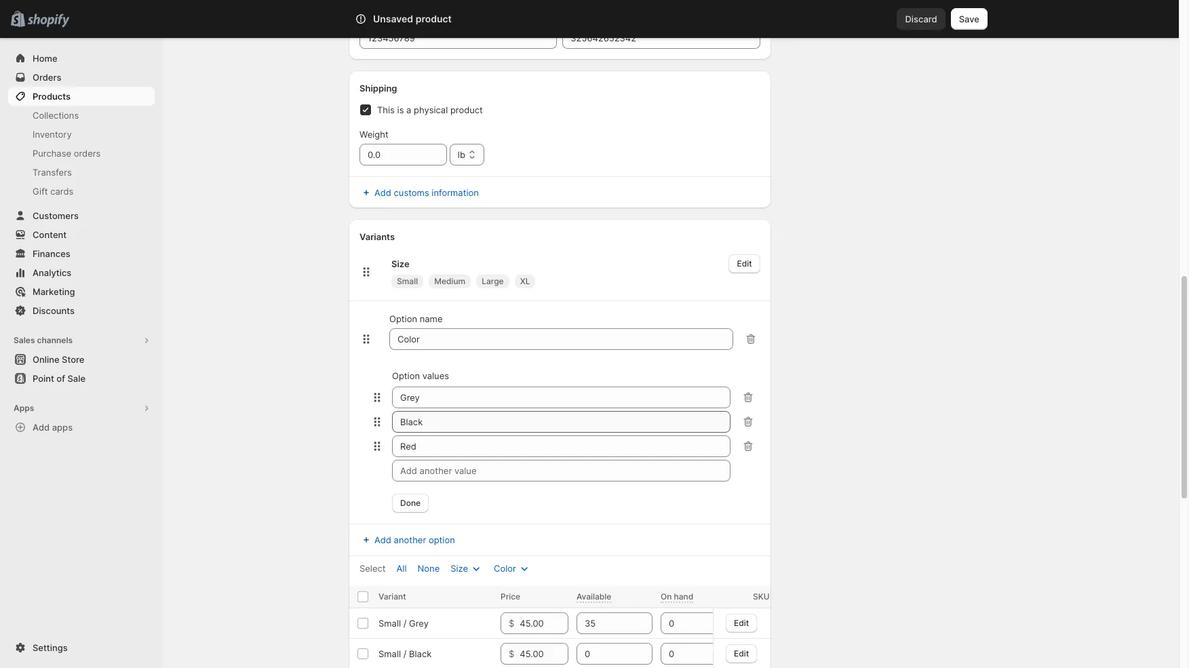 Task type: vqa. For each thing, say whether or not it's contained in the screenshot.
the bottommost Options Element
yes



Task type: locate. For each thing, give the bounding box(es) containing it.
1 options element from the top
[[379, 618, 429, 629]]

1 vertical spatial edit
[[735, 618, 750, 628]]

options element for $ text field
[[379, 618, 429, 629]]

option left "name"
[[390, 314, 417, 324]]

customers
[[33, 210, 79, 221]]

size button
[[443, 559, 491, 578]]

add customs information button
[[352, 183, 769, 202]]

Barcode (ISBN, UPC, GTIN, etc.) text field
[[563, 27, 760, 49]]

1 edit button from the top
[[726, 614, 758, 633]]

options element containing small / grey
[[379, 618, 429, 629]]

0 vertical spatial small
[[397, 276, 418, 286]]

1 vertical spatial edit button
[[726, 644, 758, 663]]

edit button for small / black
[[726, 644, 758, 663]]

add another option
[[375, 535, 455, 546]]

unsaved product
[[373, 13, 452, 24]]

None number field
[[577, 613, 632, 634], [661, 613, 717, 634], [577, 643, 632, 665], [661, 643, 717, 665], [577, 613, 632, 634], [661, 613, 717, 634], [577, 643, 632, 665], [661, 643, 717, 665]]

lb
[[458, 149, 466, 160]]

add left apps
[[33, 422, 50, 433]]

add left customs
[[375, 187, 391, 198]]

name
[[420, 314, 443, 324]]

collections
[[33, 110, 79, 121]]

finances
[[33, 248, 70, 259]]

edit inside dropdown button
[[737, 259, 752, 269]]

content link
[[8, 225, 155, 244]]

Material text field
[[390, 328, 733, 350]]

0 vertical spatial edit button
[[726, 614, 758, 633]]

1 vertical spatial /
[[404, 649, 407, 660]]

2 options element from the top
[[379, 649, 432, 660]]

option
[[429, 535, 455, 546]]

size
[[392, 259, 410, 269], [451, 563, 468, 574]]

small up option name
[[397, 276, 418, 286]]

edit button for small / grey
[[726, 614, 758, 633]]

add left another
[[375, 535, 391, 546]]

add apps button
[[8, 418, 155, 437]]

2 vertical spatial small
[[379, 649, 401, 660]]

product
[[416, 13, 452, 24], [450, 105, 483, 115]]

1 vertical spatial option
[[392, 371, 420, 381]]

marketing
[[33, 286, 75, 297]]

apps
[[14, 403, 34, 413]]

edit
[[737, 259, 752, 269], [735, 618, 750, 628], [735, 648, 750, 659]]

done button
[[392, 494, 429, 513]]

options element containing small / black
[[379, 649, 432, 660]]

0 vertical spatial /
[[404, 618, 407, 629]]

customs
[[394, 187, 429, 198]]

Add another value text field
[[392, 460, 731, 482]]

options element
[[379, 618, 429, 629], [379, 649, 432, 660]]

1 vertical spatial options element
[[379, 649, 432, 660]]

2 / from the top
[[404, 649, 407, 660]]

add inside 'button'
[[375, 187, 391, 198]]

all button
[[388, 559, 415, 578]]

cards
[[50, 186, 74, 197]]

small left the "black"
[[379, 649, 401, 660]]

/ left the "black"
[[404, 649, 407, 660]]

channels
[[37, 335, 73, 345]]

add for add apps
[[33, 422, 50, 433]]

online store button
[[0, 350, 163, 369]]

$ left $ text box
[[509, 649, 515, 660]]

None text field
[[392, 387, 731, 409], [392, 411, 731, 433], [392, 387, 731, 409], [392, 411, 731, 433]]

/
[[404, 618, 407, 629], [404, 649, 407, 660]]

0 horizontal spatial sku
[[360, 12, 378, 23]]

discounts link
[[8, 301, 155, 320]]

0 vertical spatial options element
[[379, 618, 429, 629]]

1 vertical spatial size
[[451, 563, 468, 574]]

point of sale link
[[8, 369, 155, 388]]

options element down variant
[[379, 618, 429, 629]]

unit)
[[446, 12, 466, 23]]

gift cards
[[33, 186, 74, 197]]

small down variant
[[379, 618, 401, 629]]

transfers
[[33, 167, 72, 178]]

size down variants
[[392, 259, 410, 269]]

settings
[[33, 643, 68, 653]]

1 vertical spatial $
[[509, 649, 515, 660]]

0 horizontal spatial size
[[392, 259, 410, 269]]

2 edit button from the top
[[726, 644, 758, 663]]

0 vertical spatial $
[[509, 618, 515, 629]]

black
[[409, 649, 432, 660]]

small / black
[[379, 649, 432, 660]]

add customs information
[[375, 187, 479, 198]]

finances link
[[8, 244, 155, 263]]

keeping
[[409, 12, 443, 23]]

add inside button
[[375, 535, 391, 546]]

transfers link
[[8, 163, 155, 182]]

small
[[397, 276, 418, 286], [379, 618, 401, 629], [379, 649, 401, 660]]

grey
[[409, 618, 429, 629]]

1 vertical spatial sku
[[753, 592, 770, 602]]

2 $ from the top
[[509, 649, 515, 660]]

1 $ from the top
[[509, 618, 515, 629]]

size right none
[[451, 563, 468, 574]]

add for add customs information
[[375, 187, 391, 198]]

size inside "dropdown button"
[[451, 563, 468, 574]]

0 vertical spatial size
[[392, 259, 410, 269]]

add
[[375, 187, 391, 198], [33, 422, 50, 433], [375, 535, 391, 546]]

1 horizontal spatial sku
[[753, 592, 770, 602]]

1 vertical spatial small
[[379, 618, 401, 629]]

medium
[[434, 276, 466, 286]]

gift cards link
[[8, 182, 155, 201]]

sale
[[67, 373, 86, 384]]

analytics link
[[8, 263, 155, 282]]

a
[[407, 105, 412, 115]]

/ left grey
[[404, 618, 407, 629]]

2 vertical spatial add
[[375, 535, 391, 546]]

$
[[509, 618, 515, 629], [509, 649, 515, 660]]

add inside button
[[33, 422, 50, 433]]

1 / from the top
[[404, 618, 407, 629]]

0 vertical spatial add
[[375, 187, 391, 198]]

0 vertical spatial option
[[390, 314, 417, 324]]

option
[[390, 314, 417, 324], [392, 371, 420, 381]]

sales
[[14, 335, 35, 345]]

sku
[[360, 12, 378, 23], [753, 592, 770, 602]]

1 vertical spatial add
[[33, 422, 50, 433]]

0 vertical spatial edit
[[737, 259, 752, 269]]

None text field
[[392, 436, 731, 457]]

$ text field
[[520, 613, 569, 634]]

2 vertical spatial edit
[[735, 648, 750, 659]]

options element down small / grey
[[379, 649, 432, 660]]

0 vertical spatial sku
[[360, 12, 378, 23]]

$ down price
[[509, 618, 515, 629]]

sales channels
[[14, 335, 73, 345]]

orders
[[74, 148, 101, 159]]

option name
[[390, 314, 443, 324]]

1 horizontal spatial size
[[451, 563, 468, 574]]

(stock
[[380, 12, 407, 23]]

of
[[57, 373, 65, 384]]

1 vertical spatial product
[[450, 105, 483, 115]]

another
[[394, 535, 426, 546]]

edit for small / grey
[[735, 618, 750, 628]]

option for option name
[[390, 314, 417, 324]]

option left values
[[392, 371, 420, 381]]

hand
[[674, 592, 694, 602]]

on
[[661, 592, 672, 602]]

select
[[360, 563, 386, 574]]

sales channels button
[[8, 331, 155, 350]]



Task type: describe. For each thing, give the bounding box(es) containing it.
option values
[[392, 371, 449, 381]]

small for small
[[397, 276, 418, 286]]

orders link
[[8, 68, 155, 87]]

add another option button
[[352, 531, 463, 550]]

point of sale
[[33, 373, 86, 384]]

purchase orders
[[33, 148, 101, 159]]

option for option values
[[392, 371, 420, 381]]

$ text field
[[520, 643, 569, 665]]

this is a physical product
[[377, 105, 483, 115]]

home link
[[8, 49, 155, 68]]

small for small / grey
[[379, 618, 401, 629]]

content
[[33, 229, 67, 240]]

all
[[397, 563, 407, 574]]

small for small / black
[[379, 649, 401, 660]]

color
[[494, 563, 516, 574]]

products
[[33, 91, 71, 102]]

purchase
[[33, 148, 71, 159]]

products link
[[8, 87, 155, 106]]

add for add another option
[[375, 535, 391, 546]]

marketing link
[[8, 282, 155, 301]]

collections link
[[8, 106, 155, 125]]

$ for small / grey
[[509, 618, 515, 629]]

shipping
[[360, 83, 397, 94]]

settings link
[[8, 639, 155, 658]]

home
[[33, 53, 57, 64]]

online store
[[33, 354, 84, 365]]

available
[[577, 592, 612, 602]]

0 vertical spatial product
[[416, 13, 452, 24]]

discard
[[906, 14, 938, 24]]

unsaved
[[373, 13, 413, 24]]

small / grey
[[379, 618, 429, 629]]

on hand
[[661, 592, 694, 602]]

search button
[[393, 8, 786, 30]]

sku (stock keeping unit)
[[360, 12, 466, 23]]

edit button
[[729, 254, 760, 273]]

/ for black
[[404, 649, 407, 660]]

store
[[62, 354, 84, 365]]

done
[[400, 498, 421, 508]]

discounts
[[33, 305, 75, 316]]

discard button
[[897, 8, 946, 30]]

purchase orders link
[[8, 144, 155, 163]]

Weight text field
[[360, 144, 447, 166]]

gift
[[33, 186, 48, 197]]

edit for small / black
[[735, 648, 750, 659]]

analytics
[[33, 267, 71, 278]]

inventory link
[[8, 125, 155, 144]]

sku for sku (stock keeping unit)
[[360, 12, 378, 23]]

weight
[[360, 129, 389, 140]]

variants
[[360, 231, 395, 242]]

variant
[[379, 592, 406, 602]]

inventory
[[33, 129, 72, 140]]

shopify image
[[27, 14, 69, 28]]

add apps
[[33, 422, 73, 433]]

customers link
[[8, 206, 155, 225]]

point of sale button
[[0, 369, 163, 388]]

online store link
[[8, 350, 155, 369]]

$ for small / black
[[509, 649, 515, 660]]

search
[[415, 14, 444, 24]]

apps button
[[8, 399, 155, 418]]

information
[[432, 187, 479, 198]]

/ for grey
[[404, 618, 407, 629]]

orders
[[33, 72, 61, 83]]

sku for sku
[[753, 592, 770, 602]]

save button
[[951, 8, 988, 30]]

options element for $ text box
[[379, 649, 432, 660]]

physical
[[414, 105, 448, 115]]

online
[[33, 354, 59, 365]]

this
[[377, 105, 395, 115]]

apps
[[52, 422, 73, 433]]

none button
[[410, 559, 448, 578]]

xl
[[520, 276, 530, 286]]

SKU (Stock Keeping Unit) text field
[[360, 27, 557, 49]]

save
[[959, 14, 980, 24]]

large
[[482, 276, 504, 286]]

none
[[418, 563, 440, 574]]

is
[[397, 105, 404, 115]]

point
[[33, 373, 54, 384]]

price
[[501, 592, 521, 602]]

color button
[[486, 559, 539, 578]]



